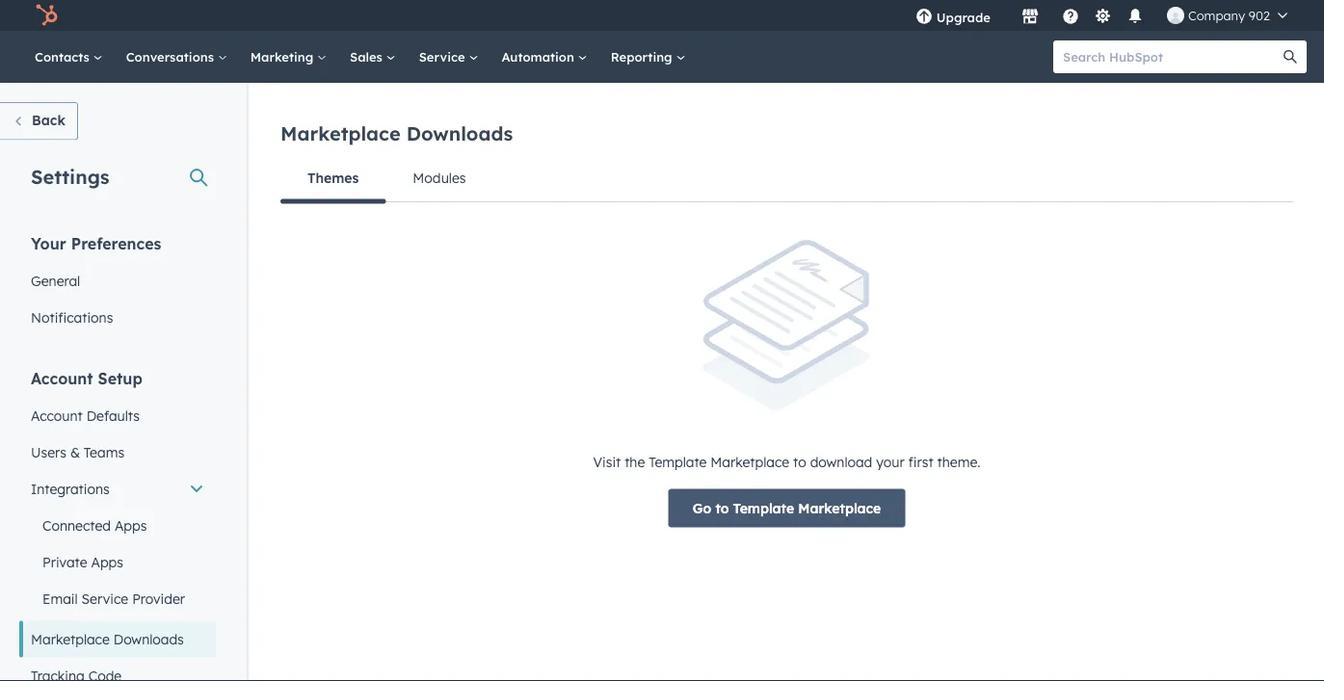 Task type: locate. For each thing, give the bounding box(es) containing it.
marketplace up themes
[[281, 122, 401, 146]]

0 horizontal spatial service
[[82, 591, 128, 608]]

back
[[32, 112, 65, 129]]

service down "private apps" link
[[82, 591, 128, 608]]

conversations
[[126, 49, 218, 65]]

1 account from the top
[[31, 369, 93, 388]]

1 vertical spatial marketplace downloads
[[31, 631, 184, 648]]

downloads up modules at the top
[[407, 122, 513, 146]]

to
[[794, 454, 807, 471], [716, 500, 730, 517]]

download
[[811, 454, 873, 471]]

marketplace inside account setup element
[[31, 631, 110, 648]]

1 vertical spatial downloads
[[114, 631, 184, 648]]

modules
[[413, 170, 466, 187]]

apps
[[115, 517, 147, 534], [91, 554, 123, 571]]

marketplace downloads up modules at the top
[[281, 122, 513, 146]]

0 horizontal spatial template
[[649, 454, 707, 471]]

private apps link
[[19, 544, 216, 581]]

private
[[42, 554, 87, 571]]

notifications image
[[1127, 9, 1145, 26]]

marketplace downloads
[[281, 122, 513, 146], [31, 631, 184, 648]]

private apps
[[42, 554, 123, 571]]

marketplace down the download
[[799, 500, 882, 517]]

general
[[31, 272, 80, 289]]

0 vertical spatial downloads
[[407, 122, 513, 146]]

downloads down provider
[[114, 631, 184, 648]]

service right "sales" "link"
[[419, 49, 469, 65]]

back link
[[0, 102, 78, 140]]

account up account defaults
[[31, 369, 93, 388]]

account up users
[[31, 407, 83, 424]]

settings
[[31, 164, 109, 189]]

account setup
[[31, 369, 143, 388]]

0 vertical spatial account
[[31, 369, 93, 388]]

0 vertical spatial apps
[[115, 517, 147, 534]]

notifications link
[[19, 299, 216, 336]]

0 horizontal spatial marketplace downloads
[[31, 631, 184, 648]]

apps up email service provider
[[91, 554, 123, 571]]

1 horizontal spatial service
[[419, 49, 469, 65]]

search image
[[1284, 50, 1298, 64]]

upgrade
[[937, 9, 991, 25]]

1 horizontal spatial template
[[733, 500, 795, 517]]

reporting link
[[600, 31, 698, 83]]

navigation
[[281, 155, 1294, 204]]

account for account defaults
[[31, 407, 83, 424]]

go to template marketplace
[[693, 500, 882, 517]]

apps for connected apps
[[115, 517, 147, 534]]

apps for private apps
[[91, 554, 123, 571]]

search button
[[1275, 41, 1308, 73]]

template down visit the template marketplace to download your first theme.
[[733, 500, 795, 517]]

downloads inside account setup element
[[114, 631, 184, 648]]

template for the
[[649, 454, 707, 471]]

template
[[649, 454, 707, 471], [733, 500, 795, 517]]

marketplace downloads link
[[19, 622, 216, 658]]

notifications button
[[1119, 0, 1152, 31]]

your
[[877, 454, 905, 471]]

to left the download
[[794, 454, 807, 471]]

1 vertical spatial service
[[82, 591, 128, 608]]

0 horizontal spatial downloads
[[114, 631, 184, 648]]

account defaults link
[[19, 398, 216, 434]]

1 vertical spatial account
[[31, 407, 83, 424]]

marketplace
[[281, 122, 401, 146], [711, 454, 790, 471], [799, 500, 882, 517], [31, 631, 110, 648]]

1 horizontal spatial marketplace downloads
[[281, 122, 513, 146]]

service
[[419, 49, 469, 65], [82, 591, 128, 608]]

1 vertical spatial apps
[[91, 554, 123, 571]]

marketplace downloads down email service provider
[[31, 631, 184, 648]]

defaults
[[86, 407, 140, 424]]

your preferences
[[31, 234, 161, 253]]

email service provider link
[[19, 581, 216, 618]]

users & teams link
[[19, 434, 216, 471]]

0 vertical spatial to
[[794, 454, 807, 471]]

1 vertical spatial to
[[716, 500, 730, 517]]

apps down integrations button
[[115, 517, 147, 534]]

modules link
[[386, 155, 493, 202]]

0 vertical spatial template
[[649, 454, 707, 471]]

menu containing company 902
[[902, 0, 1302, 31]]

1 horizontal spatial to
[[794, 454, 807, 471]]

menu
[[902, 0, 1302, 31]]

users
[[31, 444, 67, 461]]

your
[[31, 234, 66, 253]]

1 vertical spatial template
[[733, 500, 795, 517]]

upgrade image
[[916, 9, 933, 26]]

service inside service link
[[419, 49, 469, 65]]

alert
[[281, 240, 1294, 528]]

0 horizontal spatial to
[[716, 500, 730, 517]]

template right 'the'
[[649, 454, 707, 471]]

marketplace down email
[[31, 631, 110, 648]]

2 account from the top
[[31, 407, 83, 424]]

navigation containing themes
[[281, 155, 1294, 204]]

company
[[1189, 7, 1246, 23]]

conversations link
[[114, 31, 239, 83]]

1 horizontal spatial downloads
[[407, 122, 513, 146]]

downloads
[[407, 122, 513, 146], [114, 631, 184, 648]]

to right go
[[716, 500, 730, 517]]

0 vertical spatial service
[[419, 49, 469, 65]]

connected apps
[[42, 517, 147, 534]]

alert containing visit the template marketplace to download your first theme.
[[281, 240, 1294, 528]]

contacts link
[[23, 31, 114, 83]]

email service provider
[[42, 591, 185, 608]]

account
[[31, 369, 93, 388], [31, 407, 83, 424]]

the
[[625, 454, 645, 471]]



Task type: vqa. For each thing, say whether or not it's contained in the screenshot.
Visit the Template Marketplace to download your first theme.
yes



Task type: describe. For each thing, give the bounding box(es) containing it.
hubspot image
[[35, 4, 58, 27]]

marketplaces image
[[1022, 9, 1039, 26]]

service inside email service provider link
[[82, 591, 128, 608]]

company 902
[[1189, 7, 1271, 23]]

account for account setup
[[31, 369, 93, 388]]

help image
[[1063, 9, 1080, 26]]

help button
[[1055, 0, 1088, 31]]

marketing
[[251, 49, 317, 65]]

hubspot link
[[23, 4, 72, 27]]

preferences
[[71, 234, 161, 253]]

themes link
[[281, 155, 386, 204]]

provider
[[132, 591, 185, 608]]

0 vertical spatial marketplace downloads
[[281, 122, 513, 146]]

automation link
[[490, 31, 600, 83]]

your preferences element
[[19, 233, 216, 336]]

account defaults
[[31, 407, 140, 424]]

setup
[[98, 369, 143, 388]]

visit
[[594, 454, 621, 471]]

email
[[42, 591, 78, 608]]

users & teams
[[31, 444, 124, 461]]

service link
[[408, 31, 490, 83]]

integrations
[[31, 481, 110, 498]]

&
[[70, 444, 80, 461]]

902
[[1250, 7, 1271, 23]]

general link
[[19, 263, 216, 299]]

marketplace up go to template marketplace
[[711, 454, 790, 471]]

first
[[909, 454, 934, 471]]

Search HubSpot search field
[[1054, 41, 1290, 73]]

contacts
[[35, 49, 93, 65]]

marketplace downloads inside account setup element
[[31, 631, 184, 648]]

automation
[[502, 49, 578, 65]]

mateo roberts image
[[1168, 7, 1185, 24]]

theme.
[[938, 454, 981, 471]]

sales link
[[339, 31, 408, 83]]

template for to
[[733, 500, 795, 517]]

company 902 button
[[1156, 0, 1300, 31]]

marketing link
[[239, 31, 339, 83]]

connected
[[42, 517, 111, 534]]

notifications
[[31, 309, 113, 326]]

settings link
[[1092, 5, 1116, 26]]

go to template marketplace link
[[669, 489, 906, 528]]

teams
[[84, 444, 124, 461]]

integrations button
[[19, 471, 216, 508]]

account setup element
[[19, 368, 216, 682]]

go
[[693, 500, 712, 517]]

marketplaces button
[[1011, 0, 1051, 31]]

connected apps link
[[19, 508, 216, 544]]

settings image
[[1095, 8, 1112, 26]]

sales
[[350, 49, 386, 65]]

themes
[[308, 170, 359, 187]]

reporting
[[611, 49, 676, 65]]

visit the template marketplace to download your first theme.
[[594, 454, 981, 471]]



